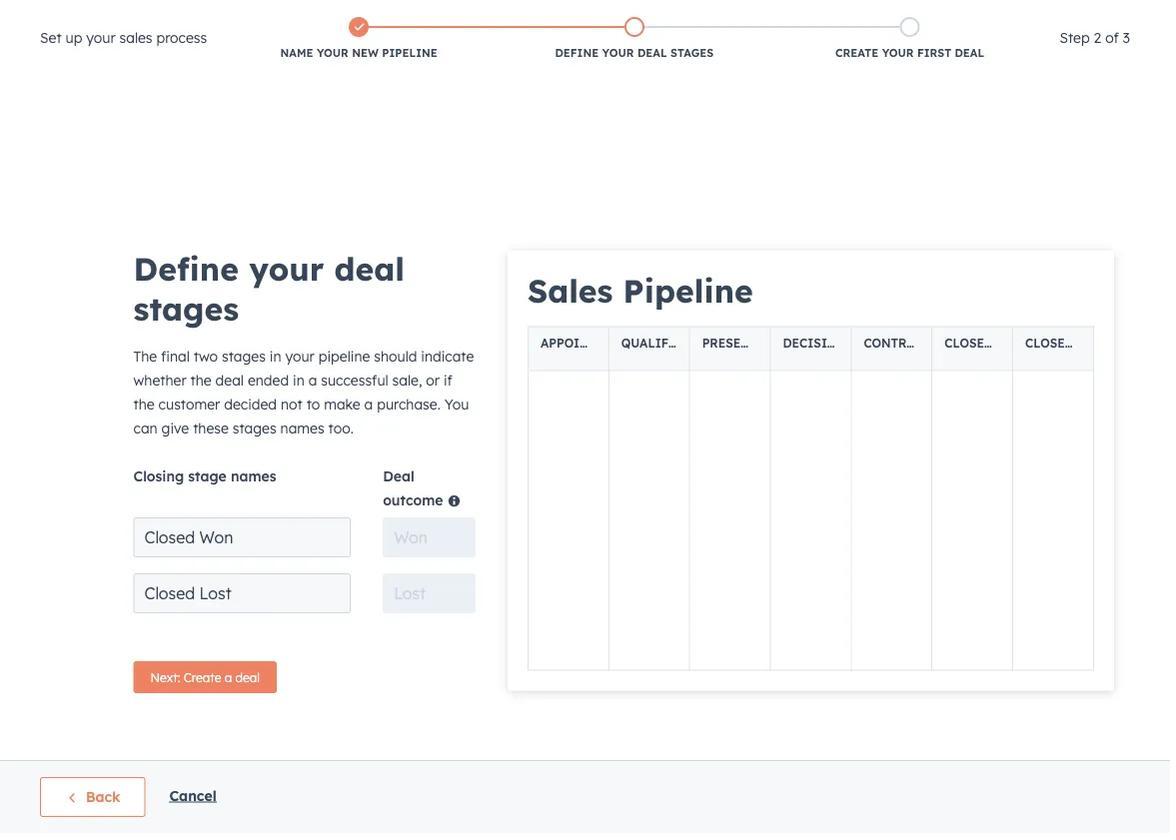 Task type: locate. For each thing, give the bounding box(es) containing it.
0 vertical spatial the
[[190, 371, 212, 389]]

define
[[555, 46, 599, 60], [134, 248, 239, 288]]

names down not
[[280, 419, 325, 437]]

names inside the final two stages in your pipeline should indicate whether the deal ended in a successful sale, or if the customer decided not to make a purchase. you can give these stages names too.
[[280, 419, 325, 437]]

sales
[[528, 270, 613, 310]]

indicate
[[421, 347, 474, 365]]

1 horizontal spatial a
[[309, 371, 317, 389]]

0 vertical spatial in
[[270, 347, 281, 365]]

1 vertical spatial pipeline
[[319, 347, 370, 365]]

step
[[1060, 29, 1090, 46]]

the final two stages in your pipeline should indicate whether the deal ended in a successful sale, or if the customer decided not to make a purchase. you can give these stages names too.
[[134, 347, 474, 437]]

1 horizontal spatial create
[[836, 46, 879, 60]]

the down two
[[190, 371, 212, 389]]

0 horizontal spatial scheduled
[[635, 335, 709, 350]]

won
[[997, 335, 1028, 350]]

create your first deal
[[836, 46, 985, 60]]

your inside list item
[[882, 46, 914, 60]]

define your deal stages
[[555, 46, 714, 60], [134, 248, 405, 328]]

0 horizontal spatial the
[[134, 395, 155, 413]]

deal
[[383, 467, 415, 485]]

1 closed from the left
[[945, 335, 994, 350]]

closed
[[945, 335, 994, 350], [1026, 335, 1075, 350]]

sale,
[[392, 371, 422, 389]]

whether
[[134, 371, 187, 389]]

1 horizontal spatial scheduled
[[801, 335, 875, 350]]

your inside "list item"
[[602, 46, 634, 60]]

0 vertical spatial names
[[280, 419, 325, 437]]

stages
[[671, 46, 714, 60], [134, 288, 239, 328], [222, 347, 266, 365], [233, 419, 277, 437]]

buy
[[715, 335, 740, 350]]

bought-
[[897, 335, 953, 350]]

deal
[[638, 46, 667, 60], [955, 46, 985, 60], [334, 248, 405, 288], [216, 371, 244, 389], [235, 670, 260, 685]]

maker
[[850, 335, 894, 350]]

2 closed from the left
[[1026, 335, 1075, 350]]

1 vertical spatial create
[[184, 670, 221, 685]]

0 horizontal spatial a
[[225, 670, 232, 685]]

upgrade image
[[735, 9, 753, 27]]

list
[[221, 13, 1048, 65]]

qualified
[[622, 335, 691, 350]]

1 horizontal spatial names
[[280, 419, 325, 437]]

of
[[1106, 29, 1119, 46]]

you
[[445, 395, 469, 413]]

0 vertical spatial define your deal stages
[[555, 46, 714, 60]]

a right next:
[[225, 670, 232, 685]]

first
[[918, 46, 952, 60]]

deal inside define your deal stages
[[334, 248, 405, 288]]

in up the ended
[[270, 347, 281, 365]]

these
[[193, 419, 229, 437]]

create down calling icon
[[836, 46, 879, 60]]

1 vertical spatial names
[[231, 467, 276, 485]]

0 horizontal spatial define your deal stages
[[134, 248, 405, 328]]

stage
[[188, 467, 227, 485]]

menu item
[[1021, 0, 1147, 32]]

1 horizontal spatial define your deal stages
[[555, 46, 714, 60]]

define your deal stages list item
[[497, 13, 772, 65]]

next:
[[151, 670, 180, 685]]

contract
[[864, 335, 931, 350]]

closing stage names
[[134, 467, 276, 485]]

Search HubSpot search field
[[890, 42, 1135, 76]]

a up to
[[309, 371, 317, 389]]

1 vertical spatial define your deal stages
[[134, 248, 405, 328]]

deal inside list item
[[955, 46, 985, 60]]

name your new pipeline
[[280, 46, 438, 60]]

decision
[[783, 335, 847, 350]]

back
[[86, 789, 120, 806]]

deal inside "list item"
[[638, 46, 667, 60]]

define inside define your deal stages "list item"
[[555, 46, 599, 60]]

0 horizontal spatial create
[[184, 670, 221, 685]]

the up can
[[134, 395, 155, 413]]

names
[[280, 419, 325, 437], [231, 467, 276, 485]]

in
[[270, 347, 281, 365], [293, 371, 305, 389]]

3
[[1123, 29, 1131, 46]]

0 horizontal spatial closed
[[945, 335, 994, 350]]

help button
[[911, 0, 945, 32]]

a
[[309, 371, 317, 389], [364, 395, 373, 413], [225, 670, 232, 685]]

marketplaces button
[[869, 0, 911, 32]]

closed left the won
[[945, 335, 994, 350]]

0 vertical spatial create
[[836, 46, 879, 60]]

None text field
[[383, 518, 476, 558], [134, 574, 351, 614], [383, 518, 476, 558], [134, 574, 351, 614]]

purchase.
[[377, 395, 441, 413]]

2 scheduled from the left
[[801, 335, 875, 350]]

1 horizontal spatial define
[[555, 46, 599, 60]]

lost
[[1078, 335, 1109, 350]]

scheduled
[[635, 335, 709, 350], [801, 335, 875, 350]]

up
[[65, 29, 82, 46]]

create
[[836, 46, 879, 60], [184, 670, 221, 685]]

two
[[194, 347, 218, 365]]

a right make
[[364, 395, 373, 413]]

upgrade
[[757, 9, 813, 26]]

1 vertical spatial define
[[134, 248, 239, 288]]

1 horizontal spatial pipeline
[[382, 46, 438, 60]]

1 horizontal spatial closed
[[1026, 335, 1075, 350]]

too.
[[328, 419, 354, 437]]

name
[[280, 46, 313, 60]]

1 horizontal spatial the
[[190, 371, 212, 389]]

0 horizontal spatial pipeline
[[319, 347, 370, 365]]

in up not
[[293, 371, 305, 389]]

1 vertical spatial the
[[134, 395, 155, 413]]

the
[[190, 371, 212, 389], [134, 395, 155, 413]]

2 horizontal spatial a
[[364, 395, 373, 413]]

None text field
[[134, 518, 351, 558], [383, 574, 476, 614], [134, 518, 351, 558], [383, 574, 476, 614]]

1 horizontal spatial in
[[293, 371, 305, 389]]

your inside list item
[[317, 46, 349, 60]]

stages inside "list item"
[[671, 46, 714, 60]]

pipeline
[[382, 46, 438, 60], [319, 347, 370, 365]]

names right stage
[[231, 467, 276, 485]]

2
[[1094, 29, 1102, 46]]

0 vertical spatial pipeline
[[382, 46, 438, 60]]

1 vertical spatial in
[[293, 371, 305, 389]]

to
[[695, 335, 711, 350]]

0 vertical spatial a
[[309, 371, 317, 389]]

final
[[161, 347, 190, 365]]

pipeline right new
[[382, 46, 438, 60]]

successful
[[321, 371, 389, 389]]

pipeline up the successful
[[319, 347, 370, 365]]

0 vertical spatial define
[[555, 46, 599, 60]]

create right next:
[[184, 670, 221, 685]]

marketplaces image
[[881, 9, 899, 27]]

closed left lost
[[1026, 335, 1075, 350]]

your
[[86, 29, 116, 46], [317, 46, 349, 60], [602, 46, 634, 60], [882, 46, 914, 60], [249, 248, 324, 288], [285, 347, 315, 365]]

1 scheduled from the left
[[635, 335, 709, 350]]

2 vertical spatial a
[[225, 670, 232, 685]]

step 2 of 3
[[1060, 29, 1131, 46]]



Task type: describe. For each thing, give the bounding box(es) containing it.
if
[[444, 371, 453, 389]]

ended
[[248, 371, 289, 389]]

appointment scheduled
[[541, 335, 709, 350]]

next: create a deal button
[[134, 661, 277, 693]]

define your deal stages inside "list item"
[[555, 46, 714, 60]]

scheduled for appointment scheduled
[[635, 335, 709, 350]]

your inside the final two stages in your pipeline should indicate whether the deal ended in a successful sale, or if the customer decided not to make a purchase. you can give these stages names too.
[[285, 347, 315, 365]]

0 horizontal spatial define
[[134, 248, 239, 288]]

0 horizontal spatial in
[[270, 347, 281, 365]]

menu item inside upgrade menu
[[1021, 0, 1147, 32]]

process
[[156, 29, 207, 46]]

cancel
[[169, 787, 217, 805]]

or
[[426, 371, 440, 389]]

sent
[[934, 335, 966, 350]]

list containing name your new pipeline
[[221, 13, 1048, 65]]

make
[[324, 395, 361, 413]]

closed won closed lost
[[945, 335, 1109, 350]]

presentation
[[702, 335, 797, 350]]

deal inside the final two stages in your pipeline should indicate whether the deal ended in a successful sale, or if the customer decided not to make a purchase. you can give these stages names too.
[[216, 371, 244, 389]]

calling icon button
[[830, 2, 864, 31]]

cancel link
[[169, 787, 217, 805]]

upgrade menu
[[723, 0, 1147, 39]]

can
[[134, 419, 158, 437]]

to
[[307, 395, 320, 413]]

0 horizontal spatial names
[[231, 467, 276, 485]]

pipeline inside name your new pipeline completed list item
[[382, 46, 438, 60]]

back button
[[40, 778, 145, 818]]

help image
[[919, 9, 937, 27]]

not
[[281, 395, 303, 413]]

pipeline
[[623, 270, 753, 310]]

the
[[134, 347, 157, 365]]

in
[[953, 335, 969, 350]]

appointment
[[541, 335, 631, 350]]

sales pipeline
[[528, 270, 753, 310]]

customer
[[159, 395, 220, 413]]

give
[[162, 419, 189, 437]]

outcome
[[383, 491, 443, 509]]

sales
[[120, 29, 153, 46]]

set up your sales process
[[40, 29, 207, 46]]

stages inside define your deal stages
[[134, 288, 239, 328]]

name your new pipeline completed list item
[[221, 13, 497, 65]]

decision maker bought-in
[[783, 335, 969, 350]]

deal inside button
[[235, 670, 260, 685]]

next: create a deal
[[151, 670, 260, 685]]

create your first deal list item
[[772, 13, 1048, 65]]

decided
[[224, 395, 277, 413]]

deal outcome
[[383, 467, 443, 509]]

calling icon image
[[838, 10, 856, 28]]

create inside button
[[184, 670, 221, 685]]

contract sent
[[864, 335, 966, 350]]

new
[[352, 46, 379, 60]]

1 vertical spatial a
[[364, 395, 373, 413]]

set
[[40, 29, 62, 46]]

create inside list item
[[836, 46, 879, 60]]

closing
[[134, 467, 184, 485]]

scheduled for presentation scheduled
[[801, 335, 875, 350]]

qualified to buy
[[622, 335, 740, 350]]

should
[[374, 347, 417, 365]]

a inside button
[[225, 670, 232, 685]]

pipeline inside the final two stages in your pipeline should indicate whether the deal ended in a successful sale, or if the customer decided not to make a purchase. you can give these stages names too.
[[319, 347, 370, 365]]

presentation scheduled
[[702, 335, 875, 350]]



Task type: vqa. For each thing, say whether or not it's contained in the screenshot.
SEARCH ID, NAME, OR DESCRIPTION SEARCH BOX
no



